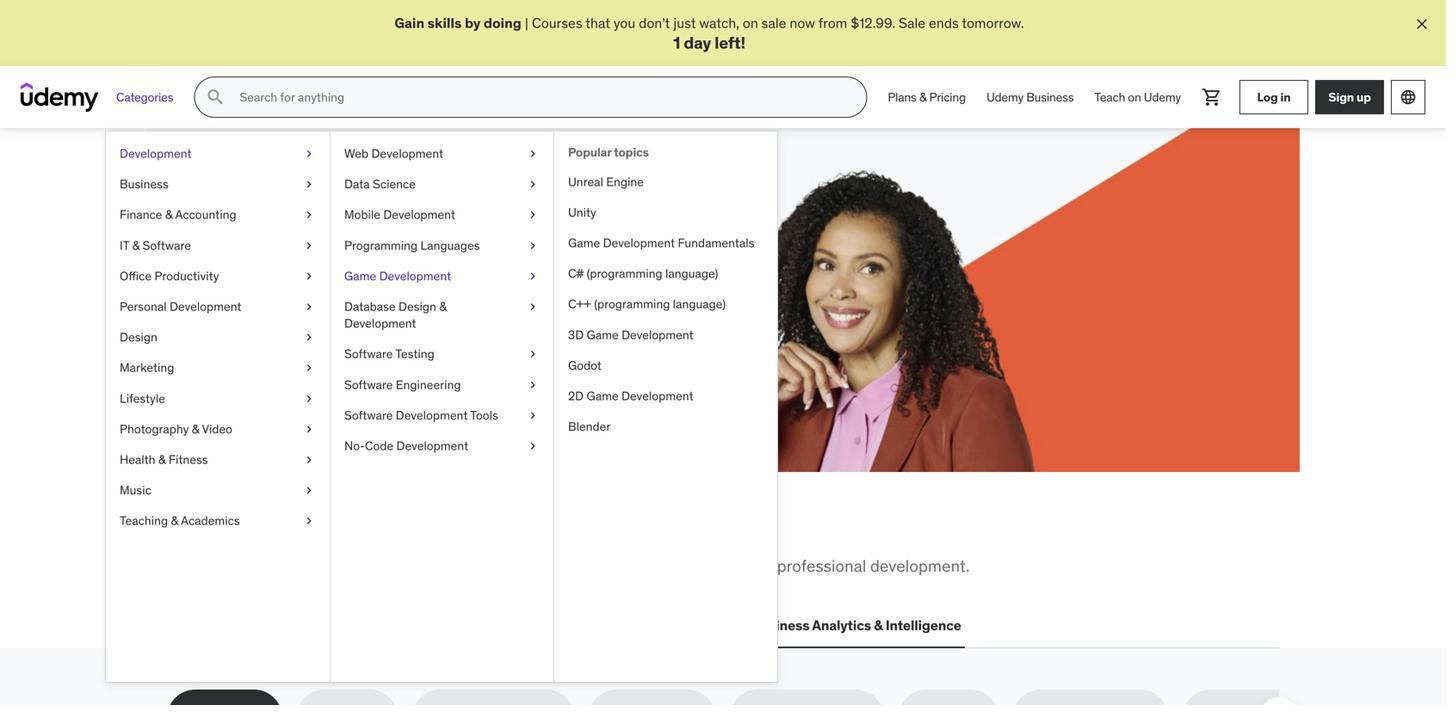 Task type: locate. For each thing, give the bounding box(es) containing it.
courses up the at
[[229, 280, 280, 298]]

$12.99. right the from
[[851, 14, 895, 32]]

xsmall image inside it & software link
[[302, 238, 316, 254]]

udemy
[[987, 89, 1024, 105], [1144, 89, 1181, 105]]

& down learning
[[439, 299, 447, 315]]

on left sale
[[743, 14, 758, 32]]

it up office on the top of the page
[[120, 238, 129, 254]]

language) for c++ (programming language)
[[673, 297, 726, 312]]

& inside photography & video link
[[192, 422, 199, 437]]

programming languages
[[344, 238, 480, 254]]

it left certifications
[[309, 617, 321, 635]]

day
[[684, 32, 711, 53]]

tomorrow. inside gain skills by doing | courses that you don't just watch, on sale now from $12.99. sale ends tomorrow. 1 day left!
[[962, 14, 1024, 32]]

skills up workplace
[[261, 513, 335, 549]]

it inside button
[[309, 617, 321, 635]]

xsmall image inside photography & video link
[[302, 421, 316, 438]]

business inside button
[[751, 617, 810, 635]]

design down learning
[[399, 299, 436, 315]]

skill
[[340, 280, 364, 298]]

software engineering link
[[331, 370, 554, 401]]

watch,
[[699, 14, 739, 32]]

science for data science button
[[557, 617, 608, 635]]

(programming up c++ (programming language)
[[587, 266, 663, 282]]

language) for c# (programming language)
[[665, 266, 718, 282]]

teaching & academics
[[120, 514, 240, 529]]

in right "log"
[[1281, 89, 1291, 105]]

xsmall image for photography & video
[[302, 421, 316, 438]]

0 vertical spatial it
[[120, 238, 129, 254]]

categories
[[116, 89, 173, 105]]

xsmall image
[[302, 146, 316, 163], [302, 176, 316, 193], [526, 176, 540, 193], [526, 207, 540, 224], [302, 268, 316, 285], [526, 268, 540, 285], [302, 299, 316, 316], [526, 299, 540, 316], [302, 330, 316, 346], [526, 346, 540, 363], [302, 360, 316, 377], [526, 377, 540, 394], [526, 408, 540, 425], [302, 421, 316, 438], [526, 438, 540, 455], [302, 452, 316, 469], [302, 483, 316, 500]]

professional
[[777, 556, 866, 577]]

web
[[344, 146, 369, 162]]

godot
[[568, 358, 602, 374]]

1 horizontal spatial tomorrow.
[[962, 14, 1024, 32]]

it certifications button
[[306, 606, 415, 647]]

in up database
[[367, 280, 378, 298]]

software for software testing
[[344, 347, 393, 362]]

marketing link
[[106, 353, 330, 384]]

xsmall image for business
[[302, 176, 316, 193]]

0 vertical spatial you
[[614, 14, 636, 32]]

the
[[212, 513, 256, 549]]

xsmall image inside teaching & academics link
[[302, 513, 316, 530]]

0 horizontal spatial data science
[[344, 177, 416, 192]]

ends
[[929, 14, 959, 32], [323, 300, 353, 317]]

you up to
[[340, 513, 389, 549]]

xsmall image for lifestyle
[[302, 391, 316, 408]]

photography
[[120, 422, 189, 437]]

languages
[[421, 238, 480, 254]]

it for it & software
[[120, 238, 129, 254]]

1 vertical spatial ends
[[323, 300, 353, 317]]

business left "analytics"
[[751, 617, 810, 635]]

0 vertical spatial ends
[[929, 14, 959, 32]]

2d
[[568, 389, 584, 404]]

(programming inside c++ (programming language) link
[[594, 297, 670, 312]]

ends for |
[[929, 14, 959, 32]]

sale inside learn, practice, succeed (and save) courses for every skill in your learning journey, starting at $12.99. sale ends tomorrow.
[[292, 300, 319, 317]]

xsmall image inside health & fitness link
[[302, 452, 316, 469]]

software engineering
[[344, 377, 461, 393]]

courses right |
[[532, 14, 582, 32]]

xsmall image inside marketing link
[[302, 360, 316, 377]]

c# (programming language) link
[[554, 259, 777, 290]]

ends inside learn, practice, succeed (and save) courses for every skill in your learning journey, starting at $12.99. sale ends tomorrow.
[[323, 300, 353, 317]]

& up office on the top of the page
[[132, 238, 140, 254]]

journey,
[[464, 280, 513, 298]]

mobile
[[344, 207, 380, 223]]

1 vertical spatial data
[[524, 617, 554, 635]]

0 horizontal spatial sale
[[292, 300, 319, 317]]

engineering
[[396, 377, 461, 393]]

in
[[1281, 89, 1291, 105], [367, 280, 378, 298], [465, 513, 492, 549]]

ends inside gain skills by doing | courses that you don't just watch, on sale now from $12.99. sale ends tomorrow. 1 day left!
[[929, 14, 959, 32]]

1 vertical spatial $12.99.
[[244, 300, 289, 317]]

0 vertical spatial $12.99.
[[851, 14, 895, 32]]

2 vertical spatial business
[[751, 617, 810, 635]]

software up software engineering
[[344, 347, 393, 362]]

xsmall image inside lifestyle link
[[302, 391, 316, 408]]

development inside database design & development
[[344, 316, 416, 332]]

place
[[551, 513, 622, 549]]

& inside health & fitness link
[[158, 452, 166, 468]]

xsmall image for development
[[302, 146, 316, 163]]

tomorrow. inside learn, practice, succeed (and save) courses for every skill in your learning journey, starting at $12.99. sale ends tomorrow.
[[356, 300, 418, 317]]

0 vertical spatial on
[[743, 14, 758, 32]]

c++
[[568, 297, 591, 312]]

0 vertical spatial language)
[[665, 266, 718, 282]]

& for software
[[132, 238, 140, 254]]

xsmall image inside the programming languages "link"
[[526, 238, 540, 254]]

game development element
[[554, 132, 777, 683]]

productivity
[[154, 269, 219, 284]]

1 vertical spatial you
[[340, 513, 389, 549]]

ends up pricing
[[929, 14, 959, 32]]

1 vertical spatial in
[[367, 280, 378, 298]]

xsmall image for web development
[[526, 146, 540, 163]]

xsmall image inside no-code development link
[[526, 438, 540, 455]]

design
[[399, 299, 436, 315], [120, 330, 157, 345]]

0 vertical spatial design
[[399, 299, 436, 315]]

courses inside learn, practice, succeed (and save) courses for every skill in your learning journey, starting at $12.99. sale ends tomorrow.
[[229, 280, 280, 298]]

you right that
[[614, 14, 636, 32]]

personal
[[120, 299, 167, 315]]

log in link
[[1240, 80, 1309, 115]]

2 horizontal spatial in
[[1281, 89, 1291, 105]]

in up topics,
[[465, 513, 492, 549]]

$12.99. for save)
[[244, 300, 289, 317]]

data
[[344, 177, 370, 192], [524, 617, 554, 635]]

0 horizontal spatial you
[[340, 513, 389, 549]]

1 vertical spatial tomorrow.
[[356, 300, 418, 317]]

(programming for c#
[[587, 266, 663, 282]]

tomorrow. for save)
[[356, 300, 418, 317]]

1 horizontal spatial business
[[751, 617, 810, 635]]

ends for save)
[[323, 300, 353, 317]]

just
[[673, 14, 696, 32]]

software testing
[[344, 347, 435, 362]]

& right plans
[[919, 89, 927, 105]]

sign up
[[1329, 89, 1371, 105]]

2 udemy from the left
[[1144, 89, 1181, 105]]

& inside it & software link
[[132, 238, 140, 254]]

courses inside gain skills by doing | courses that you don't just watch, on sale now from $12.99. sale ends tomorrow. 1 day left!
[[532, 14, 582, 32]]

& inside finance & accounting link
[[165, 207, 173, 223]]

& left video
[[192, 422, 199, 437]]

1 horizontal spatial $12.99.
[[851, 14, 895, 32]]

$12.99. down for at the left top
[[244, 300, 289, 317]]

data for data science button
[[524, 617, 554, 635]]

on inside gain skills by doing | courses that you don't just watch, on sale now from $12.99. sale ends tomorrow. 1 day left!
[[743, 14, 758, 32]]

c#
[[568, 266, 584, 282]]

1 vertical spatial it
[[309, 617, 321, 635]]

1 vertical spatial sale
[[292, 300, 319, 317]]

personal development
[[120, 299, 242, 315]]

c# (programming language)
[[568, 266, 718, 282]]

save)
[[294, 238, 362, 273]]

xsmall image inside game development link
[[526, 268, 540, 285]]

tomorrow. up udemy business
[[962, 14, 1024, 32]]

xsmall image inside mobile development link
[[526, 207, 540, 224]]

0 horizontal spatial tomorrow.
[[356, 300, 418, 317]]

xsmall image inside music link
[[302, 483, 316, 500]]

you
[[614, 14, 636, 32], [340, 513, 389, 549]]

development
[[120, 146, 192, 162], [371, 146, 443, 162], [383, 207, 455, 223], [603, 236, 675, 251], [379, 269, 451, 284], [170, 299, 242, 315], [344, 316, 416, 332], [622, 328, 694, 343], [622, 389, 694, 404], [396, 408, 468, 424], [396, 439, 468, 454]]

& right finance
[[165, 207, 173, 223]]

sale for save)
[[292, 300, 319, 317]]

0 horizontal spatial science
[[373, 177, 416, 192]]

on right teach
[[1128, 89, 1141, 105]]

data science down catalog
[[524, 617, 608, 635]]

software for software development tools
[[344, 408, 393, 424]]

xsmall image inside finance & accounting link
[[302, 207, 316, 224]]

0 horizontal spatial udemy
[[987, 89, 1024, 105]]

0 vertical spatial data
[[344, 177, 370, 192]]

1 vertical spatial (programming
[[594, 297, 670, 312]]

xsmall image for database design & development
[[526, 299, 540, 316]]

mobile development link
[[331, 200, 554, 231]]

web development link
[[331, 139, 554, 169]]

science for data science link
[[373, 177, 416, 192]]

0 horizontal spatial data
[[344, 177, 370, 192]]

udemy left "shopping cart with 0 items" icon
[[1144, 89, 1181, 105]]

1 horizontal spatial data
[[524, 617, 554, 635]]

software up code
[[344, 408, 393, 424]]

tools
[[470, 408, 498, 424]]

pricing
[[929, 89, 966, 105]]

0 horizontal spatial business
[[120, 177, 169, 192]]

no-code development
[[344, 439, 468, 454]]

xsmall image inside the development link
[[302, 146, 316, 163]]

1 horizontal spatial ends
[[929, 14, 959, 32]]

sale up plans
[[899, 14, 926, 32]]

xsmall image for programming languages
[[526, 238, 540, 254]]

xsmall image for it & software
[[302, 238, 316, 254]]

0 horizontal spatial in
[[367, 280, 378, 298]]

$12.99.
[[851, 14, 895, 32], [244, 300, 289, 317]]

courses for doing
[[532, 14, 582, 32]]

lifestyle link
[[106, 384, 330, 415]]

xsmall image for design
[[302, 330, 316, 346]]

1 vertical spatial on
[[1128, 89, 1141, 105]]

topics
[[614, 145, 649, 160]]

0 vertical spatial (programming
[[587, 266, 663, 282]]

(programming inside c# (programming language) link
[[587, 266, 663, 282]]

$12.99. inside learn, practice, succeed (and save) courses for every skill in your learning journey, starting at $12.99. sale ends tomorrow.
[[244, 300, 289, 317]]

0 horizontal spatial on
[[743, 14, 758, 32]]

skills
[[428, 14, 462, 32], [261, 513, 335, 549], [341, 556, 377, 577]]

to
[[381, 556, 396, 577]]

succeed
[[446, 203, 553, 239]]

1 vertical spatial design
[[120, 330, 157, 345]]

(programming
[[587, 266, 663, 282], [594, 297, 670, 312]]

1 horizontal spatial courses
[[532, 14, 582, 32]]

1 vertical spatial courses
[[229, 280, 280, 298]]

need
[[394, 513, 460, 549]]

don't
[[639, 14, 670, 32]]

ends down skill
[[323, 300, 353, 317]]

it
[[120, 238, 129, 254], [309, 617, 321, 635]]

data science inside button
[[524, 617, 608, 635]]

xsmall image for music
[[302, 483, 316, 500]]

skills left by on the left
[[428, 14, 462, 32]]

data science down web development
[[344, 177, 416, 192]]

0 vertical spatial courses
[[532, 14, 582, 32]]

$12.99. inside gain skills by doing | courses that you don't just watch, on sale now from $12.99. sale ends tomorrow. 1 day left!
[[851, 14, 895, 32]]

2 horizontal spatial business
[[1026, 89, 1074, 105]]

0 vertical spatial tomorrow.
[[962, 14, 1024, 32]]

shopping cart with 0 items image
[[1202, 87, 1222, 108]]

software
[[143, 238, 191, 254], [344, 347, 393, 362], [344, 377, 393, 393], [344, 408, 393, 424]]

accounting
[[175, 207, 236, 223]]

1 vertical spatial skills
[[261, 513, 335, 549]]

data science for data science link
[[344, 177, 416, 192]]

|
[[525, 14, 529, 32]]

0 horizontal spatial courses
[[229, 280, 280, 298]]

game
[[568, 236, 600, 251], [344, 269, 376, 284], [587, 328, 619, 343], [587, 389, 619, 404]]

0 horizontal spatial ends
[[323, 300, 353, 317]]

c++ (programming language)
[[568, 297, 726, 312]]

1 horizontal spatial sale
[[899, 14, 926, 32]]

intelligence
[[886, 617, 961, 635]]

1 vertical spatial data science
[[524, 617, 608, 635]]

1 horizontal spatial it
[[309, 617, 321, 635]]

1 vertical spatial science
[[557, 617, 608, 635]]

2 horizontal spatial skills
[[428, 14, 462, 32]]

0 vertical spatial skills
[[428, 14, 462, 32]]

language) down c# (programming language) link on the top
[[673, 297, 726, 312]]

1 horizontal spatial udemy
[[1144, 89, 1181, 105]]

xsmall image inside database design & development link
[[526, 299, 540, 316]]

science down catalog
[[557, 617, 608, 635]]

1 horizontal spatial on
[[1128, 89, 1141, 105]]

& inside teaching & academics link
[[171, 514, 178, 529]]

xsmall image inside design link
[[302, 330, 316, 346]]

software down software testing
[[344, 377, 393, 393]]

it for it certifications
[[309, 617, 321, 635]]

xsmall image inside data science link
[[526, 176, 540, 193]]

business up finance
[[120, 177, 169, 192]]

0 vertical spatial data science
[[344, 177, 416, 192]]

language)
[[665, 266, 718, 282], [673, 297, 726, 312]]

2 vertical spatial skills
[[341, 556, 377, 577]]

science down web development
[[373, 177, 416, 192]]

from
[[819, 14, 847, 32]]

1 vertical spatial business
[[120, 177, 169, 192]]

teach on udemy
[[1095, 89, 1181, 105]]

you inside gain skills by doing | courses that you don't just watch, on sale now from $12.99. sale ends tomorrow. 1 day left!
[[614, 14, 636, 32]]

xsmall image for software development tools
[[526, 408, 540, 425]]

courses
[[532, 14, 582, 32], [229, 280, 280, 298]]

0 vertical spatial business
[[1026, 89, 1074, 105]]

0 horizontal spatial it
[[120, 238, 129, 254]]

2 vertical spatial in
[[465, 513, 492, 549]]

your
[[381, 280, 408, 298]]

1 horizontal spatial in
[[465, 513, 492, 549]]

business left teach
[[1026, 89, 1074, 105]]

0 vertical spatial science
[[373, 177, 416, 192]]

sale inside gain skills by doing | courses that you don't just watch, on sale now from $12.99. sale ends tomorrow. 1 day left!
[[899, 14, 926, 32]]

0 horizontal spatial skills
[[261, 513, 335, 549]]

0 horizontal spatial $12.99.
[[244, 300, 289, 317]]

xsmall image for software engineering
[[526, 377, 540, 394]]

1 horizontal spatial design
[[399, 299, 436, 315]]

xsmall image for personal development
[[302, 299, 316, 316]]

xsmall image inside software testing link
[[526, 346, 540, 363]]

xsmall image inside software engineering link
[[526, 377, 540, 394]]

0 vertical spatial in
[[1281, 89, 1291, 105]]

& right health
[[158, 452, 166, 468]]

database design & development
[[344, 299, 447, 332]]

1 horizontal spatial you
[[614, 14, 636, 32]]

sign up link
[[1315, 80, 1384, 115]]

tomorrow. down your
[[356, 300, 418, 317]]

xsmall image inside 'web development' link
[[526, 146, 540, 163]]

& right "analytics"
[[874, 617, 883, 635]]

0 vertical spatial sale
[[899, 14, 926, 32]]

gain
[[395, 14, 424, 32]]

1 vertical spatial language)
[[673, 297, 726, 312]]

& inside the plans & pricing link
[[919, 89, 927, 105]]

skills left to
[[341, 556, 377, 577]]

game up database
[[344, 269, 376, 284]]

xsmall image inside business link
[[302, 176, 316, 193]]

science inside button
[[557, 617, 608, 635]]

on
[[743, 14, 758, 32], [1128, 89, 1141, 105]]

(programming up 3d game development
[[594, 297, 670, 312]]

categories button
[[106, 77, 184, 118]]

xsmall image
[[526, 146, 540, 163], [302, 207, 316, 224], [302, 238, 316, 254], [526, 238, 540, 254], [302, 391, 316, 408], [302, 513, 316, 530]]

& right teaching
[[171, 514, 178, 529]]

1 horizontal spatial data science
[[524, 617, 608, 635]]

xsmall image inside personal development link
[[302, 299, 316, 316]]

data science
[[344, 177, 416, 192], [524, 617, 608, 635]]

marketing
[[120, 361, 174, 376]]

udemy right pricing
[[987, 89, 1024, 105]]

xsmall image for mobile development
[[526, 207, 540, 224]]

language) down fundamentals
[[665, 266, 718, 282]]

data inside button
[[524, 617, 554, 635]]

sale down the every
[[292, 300, 319, 317]]

skills inside gain skills by doing | courses that you don't just watch, on sale now from $12.99. sale ends tomorrow. 1 day left!
[[428, 14, 462, 32]]

1 horizontal spatial science
[[557, 617, 608, 635]]

data down our
[[524, 617, 554, 635]]

data down web
[[344, 177, 370, 192]]

xsmall image inside software development tools link
[[526, 408, 540, 425]]

xsmall image inside office productivity link
[[302, 268, 316, 285]]

catalog
[[550, 556, 604, 577]]

plans & pricing link
[[877, 77, 976, 118]]

design down the personal
[[120, 330, 157, 345]]



Task type: describe. For each thing, give the bounding box(es) containing it.
udemy image
[[21, 83, 99, 112]]

& for video
[[192, 422, 199, 437]]

unity
[[568, 205, 596, 220]]

database design & development link
[[331, 292, 554, 339]]

teach
[[1095, 89, 1125, 105]]

office productivity
[[120, 269, 219, 284]]

fundamentals
[[678, 236, 755, 251]]

video
[[202, 422, 232, 437]]

& inside database design & development
[[439, 299, 447, 315]]

software development tools link
[[331, 401, 554, 431]]

log
[[1257, 89, 1278, 105]]

choose a language image
[[1400, 89, 1417, 106]]

game right 2d
[[587, 389, 619, 404]]

xsmall image for data science
[[526, 176, 540, 193]]

at
[[229, 300, 241, 317]]

teaching
[[120, 514, 168, 529]]

game development link
[[331, 261, 554, 292]]

health & fitness link
[[106, 445, 330, 476]]

for
[[283, 280, 300, 298]]

xsmall image for teaching & academics
[[302, 513, 316, 530]]

udemy business
[[987, 89, 1074, 105]]

sale
[[762, 14, 786, 32]]

gain skills by doing | courses that you don't just watch, on sale now from $12.99. sale ends tomorrow. 1 day left!
[[395, 14, 1024, 53]]

lifestyle
[[120, 391, 165, 407]]

2d game development link
[[554, 381, 777, 412]]

tomorrow. for |
[[962, 14, 1024, 32]]

rounded
[[712, 556, 773, 577]]

workplace
[[262, 556, 337, 577]]

courses for (and
[[229, 280, 280, 298]]

& for pricing
[[919, 89, 927, 105]]

& for fitness
[[158, 452, 166, 468]]

(and
[[229, 238, 289, 273]]

game development fundamentals
[[568, 236, 755, 251]]

& inside business analytics & intelligence button
[[874, 617, 883, 635]]

2d game development
[[568, 389, 694, 404]]

health
[[120, 452, 155, 468]]

xsmall image for marketing
[[302, 360, 316, 377]]

plans & pricing
[[888, 89, 966, 105]]

up
[[1357, 89, 1371, 105]]

starting
[[516, 280, 564, 298]]

xsmall image for no-code development
[[526, 438, 540, 455]]

from
[[167, 556, 205, 577]]

practice,
[[323, 203, 441, 239]]

submit search image
[[205, 87, 226, 108]]

database
[[344, 299, 396, 315]]

mobile development
[[344, 207, 455, 223]]

photography & video link
[[106, 415, 330, 445]]

xsmall image for software testing
[[526, 346, 540, 363]]

$12.99. for |
[[851, 14, 895, 32]]

data science for data science button
[[524, 617, 608, 635]]

engine
[[606, 174, 644, 190]]

supports
[[608, 556, 673, 577]]

finance & accounting link
[[106, 200, 330, 231]]

it & software
[[120, 238, 191, 254]]

xsmall image for health & fitness
[[302, 452, 316, 469]]

business for business analytics & intelligence
[[751, 617, 810, 635]]

xsmall image for finance & accounting
[[302, 207, 316, 224]]

learn,
[[229, 203, 318, 239]]

unreal
[[568, 174, 603, 190]]

it certifications
[[309, 617, 411, 635]]

1
[[673, 32, 680, 53]]

blender link
[[554, 412, 777, 443]]

by
[[465, 14, 481, 32]]

music link
[[106, 476, 330, 506]]

doing
[[484, 14, 522, 32]]

office productivity link
[[106, 261, 330, 292]]

& for academics
[[171, 514, 178, 529]]

finance
[[120, 207, 162, 223]]

fitness
[[169, 452, 208, 468]]

photography & video
[[120, 422, 232, 437]]

software up "office productivity"
[[143, 238, 191, 254]]

now
[[790, 14, 815, 32]]

every
[[303, 280, 336, 298]]

technical
[[400, 556, 466, 577]]

xsmall image for game development
[[526, 268, 540, 285]]

teach on udemy link
[[1084, 77, 1191, 118]]

0 horizontal spatial design
[[120, 330, 157, 345]]

1 horizontal spatial skills
[[341, 556, 377, 577]]

plans
[[888, 89, 917, 105]]

academics
[[181, 514, 240, 529]]

udemy business link
[[976, 77, 1084, 118]]

health & fitness
[[120, 452, 208, 468]]

well-
[[677, 556, 712, 577]]

close image
[[1414, 15, 1431, 33]]

software for software engineering
[[344, 377, 393, 393]]

design link
[[106, 323, 330, 353]]

analytics
[[812, 617, 871, 635]]

you inside the all the skills you need in one place from critical workplace skills to technical topics, our catalog supports well-rounded professional development.
[[340, 513, 389, 549]]

game down unity
[[568, 236, 600, 251]]

design inside database design & development
[[399, 299, 436, 315]]

log in
[[1257, 89, 1291, 105]]

3d game development
[[568, 328, 694, 343]]

topics,
[[470, 556, 518, 577]]

software development tools
[[344, 408, 498, 424]]

popular
[[568, 145, 611, 160]]

unity link
[[554, 198, 777, 228]]

in inside the all the skills you need in one place from critical workplace skills to technical topics, our catalog supports well-rounded professional development.
[[465, 513, 492, 549]]

testing
[[395, 347, 435, 362]]

game right 3d
[[587, 328, 619, 343]]

learn, practice, succeed (and save) courses for every skill in your learning journey, starting at $12.99. sale ends tomorrow.
[[229, 203, 564, 317]]

3d game development link
[[554, 320, 777, 351]]

1 udemy from the left
[[987, 89, 1024, 105]]

(programming for c++
[[594, 297, 670, 312]]

in inside learn, practice, succeed (and save) courses for every skill in your learning journey, starting at $12.99. sale ends tomorrow.
[[367, 280, 378, 298]]

unreal engine
[[568, 174, 644, 190]]

data for data science link
[[344, 177, 370, 192]]

sale for |
[[899, 14, 926, 32]]

xsmall image for office productivity
[[302, 268, 316, 285]]

& for accounting
[[165, 207, 173, 223]]

c++ (programming language) link
[[554, 290, 777, 320]]

business for business
[[120, 177, 169, 192]]

unreal engine link
[[554, 167, 777, 198]]

Search for anything text field
[[236, 83, 846, 112]]

development link
[[106, 139, 330, 169]]



Task type: vqa. For each thing, say whether or not it's contained in the screenshot.
Courses
yes



